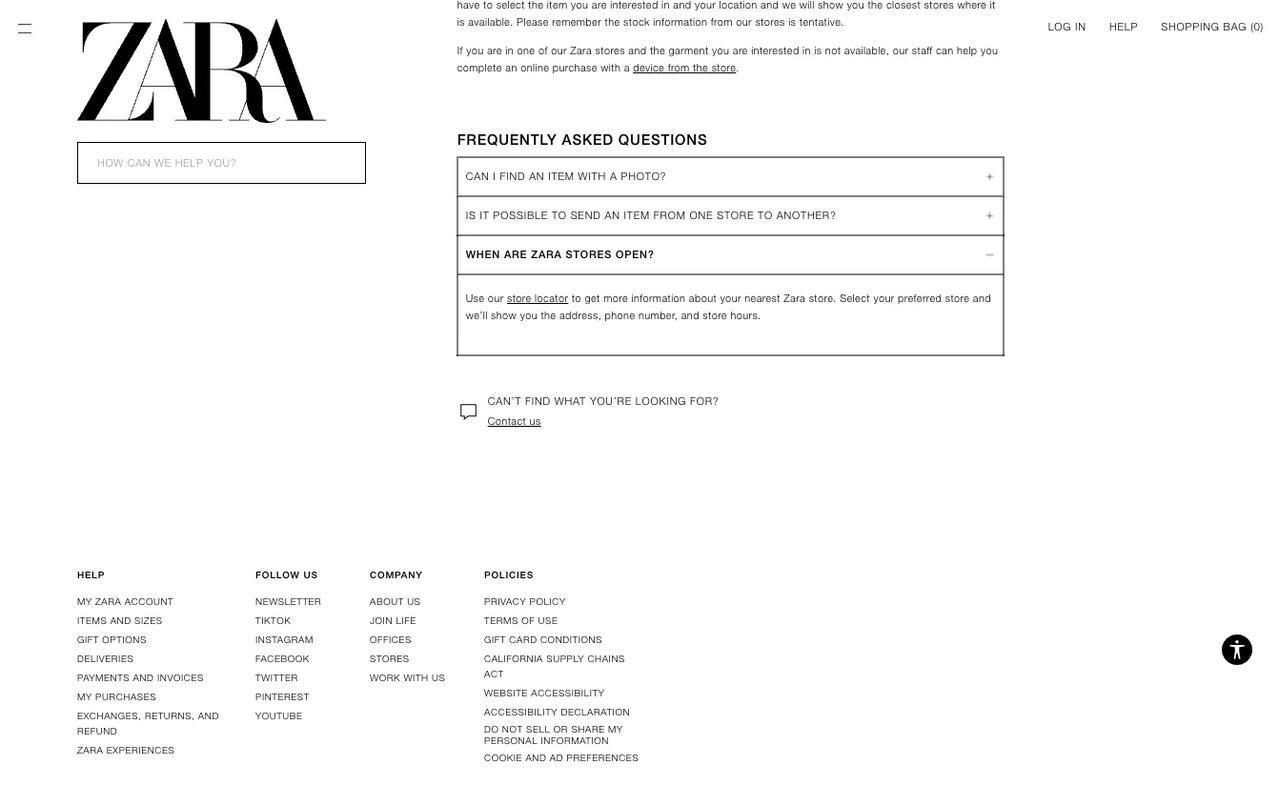 Task type: vqa. For each thing, say whether or not it's contained in the screenshot.
the from to the middle
no



Task type: describe. For each thing, give the bounding box(es) containing it.
returns,
[[145, 710, 195, 722]]

questions
[[618, 131, 708, 148]]

an
[[505, 62, 517, 74]]

find
[[525, 395, 551, 407]]

tiktok
[[255, 615, 291, 626]]

zara logo united states. image
[[77, 19, 327, 123]]

about us join life offices stores work with us
[[370, 596, 446, 684]]

contact
[[488, 415, 526, 427]]

facebook
[[255, 653, 310, 665]]

0
[[1254, 20, 1260, 32]]

you're
[[590, 395, 632, 407]]

personal
[[484, 735, 538, 747]]

log in link
[[1048, 19, 1086, 34]]

exchanges, returns, and refund link
[[77, 710, 219, 737]]

one
[[517, 45, 535, 57]]

with inside about us join life offices stores work with us
[[404, 672, 429, 684]]

a
[[624, 62, 630, 74]]

one
[[690, 209, 713, 221]]

1 my from the top
[[77, 596, 92, 607]]

0 vertical spatial help
[[1109, 20, 1138, 32]]

the inside "if you are in one of our zara stores and the garment you are interested in is not available, our staff can help you complete an online purchase with a"
[[650, 45, 665, 57]]

what
[[554, 395, 586, 407]]

show
[[491, 310, 517, 321]]

about
[[370, 596, 404, 607]]

gift options link
[[77, 634, 147, 646]]

options
[[102, 634, 147, 646]]

privacy policy link
[[484, 596, 566, 607]]

my purchases link
[[77, 691, 156, 703]]

can't
[[488, 395, 522, 407]]

log
[[1048, 20, 1071, 32]]

select
[[840, 292, 870, 304]]

from
[[668, 62, 690, 74]]

information
[[631, 292, 686, 304]]

item inside is it possible to send an item from one store to another? dropdown button
[[624, 209, 650, 221]]

facebook link
[[255, 653, 310, 665]]

locator
[[535, 292, 568, 304]]

pinterest link
[[255, 691, 310, 703]]

accessibility image
[[1218, 631, 1256, 669]]

address,
[[559, 310, 601, 321]]

you right the "help"
[[981, 45, 998, 57]]

open menu image
[[15, 19, 34, 38]]

items and sizes link
[[77, 615, 163, 626]]

cookie
[[484, 752, 522, 764]]

join life link
[[370, 615, 416, 626]]

refund
[[77, 726, 118, 737]]

stores link
[[370, 653, 410, 665]]

share
[[571, 724, 605, 735]]

card
[[509, 634, 537, 646]]

zara inside dropdown button
[[531, 249, 562, 260]]

gift card conditions link
[[484, 634, 602, 646]]

youtube
[[255, 710, 303, 722]]

1 vertical spatial zara
[[95, 596, 121, 607]]

1 horizontal spatial our
[[551, 45, 567, 57]]

help
[[957, 45, 977, 57]]

it
[[480, 209, 490, 221]]

can
[[466, 170, 489, 182]]

gift
[[484, 634, 506, 646]]

of
[[538, 45, 548, 57]]

policy
[[530, 596, 566, 607]]

bag
[[1223, 20, 1247, 32]]

use
[[538, 615, 558, 626]]

i
[[493, 170, 496, 182]]

terms
[[484, 615, 518, 626]]

2 your from the left
[[873, 292, 895, 304]]

0 vertical spatial an
[[529, 170, 545, 182]]

join
[[370, 615, 393, 626]]

life
[[396, 615, 416, 626]]

zara for our
[[570, 45, 592, 57]]

is it possible to send an item from one store to another?
[[466, 209, 836, 221]]

policies
[[484, 569, 534, 581]]

my zara account link
[[77, 596, 174, 607]]

2 in from the left
[[803, 45, 811, 57]]

us inside 'can't find what you're looking for? contact us'
[[530, 415, 541, 427]]

use our store locator
[[466, 292, 568, 304]]

zara for nearest
[[784, 292, 806, 304]]

How can we help you? search field
[[77, 142, 366, 184]]

you right garment
[[712, 45, 729, 57]]

deliveries link
[[77, 653, 134, 665]]

0 horizontal spatial help
[[77, 569, 105, 581]]

in
[[1075, 20, 1086, 32]]

item inside can i find an item with a photo? dropdown button
[[548, 170, 574, 182]]

staff
[[912, 45, 933, 57]]

when are zara stores open?
[[466, 249, 655, 260]]

0 vertical spatial accessibility
[[531, 687, 605, 699]]

.
[[736, 62, 739, 74]]

the inside to get more information about your nearest zara store. select your preferred store and we'll show you the address, phone number, and store hours.
[[541, 310, 556, 321]]

information
[[541, 735, 609, 747]]

terms of use link
[[484, 615, 558, 626]]

2 horizontal spatial our
[[893, 45, 909, 57]]

work
[[370, 672, 400, 684]]

and inside "if you are in one of our zara stores and the garment you are interested in is not available, our staff can help you complete an online purchase with a"
[[628, 45, 647, 57]]

you right the if
[[466, 45, 484, 57]]

to get more information about your nearest zara store. select your preferred store and we'll show you the address, phone number, and store hours.
[[466, 292, 994, 321]]

phone
[[605, 310, 635, 321]]

open?
[[616, 249, 655, 260]]

purchases
[[95, 691, 156, 703]]

shopping
[[1161, 20, 1220, 32]]

more
[[603, 292, 628, 304]]

2 horizontal spatial the
[[693, 62, 708, 74]]

2 are from the left
[[733, 45, 748, 57]]

1 are from the left
[[487, 45, 502, 57]]

newsletter
[[255, 596, 322, 607]]

can i find an item with a photo? button
[[458, 158, 1003, 196]]

pinterest
[[255, 691, 310, 703]]

0 status
[[1254, 20, 1260, 32]]

possible
[[493, 209, 548, 221]]

my zara account items and sizes gift options deliveries payments and invoices my purchases exchanges, returns, and refund zara experiences
[[77, 596, 219, 756]]

sizes
[[134, 615, 163, 626]]

use
[[466, 292, 485, 304]]



Task type: locate. For each thing, give the bounding box(es) containing it.
asked
[[562, 131, 614, 148]]

store.
[[809, 292, 837, 304]]

and
[[628, 45, 647, 57], [973, 292, 991, 304], [681, 310, 699, 321], [526, 752, 547, 764]]

0 vertical spatial less image
[[978, 210, 1001, 221]]

declaration
[[561, 707, 630, 718]]

my up items
[[77, 596, 92, 607]]

1 vertical spatial item
[[624, 209, 650, 221]]

zara inside to get more information about your nearest zara store. select your preferred store and we'll show you the address, phone number, and store hours.
[[784, 292, 806, 304]]

accessibility declaration link
[[484, 707, 630, 718]]

zara up items and sizes link
[[95, 596, 121, 607]]

0 horizontal spatial zara
[[570, 45, 592, 57]]

1 vertical spatial the
[[693, 62, 708, 74]]

zara inside "if you are in one of our zara stores and the garment you are interested in is not available, our staff can help you complete an online purchase with a"
[[570, 45, 592, 57]]

help
[[1109, 20, 1138, 32], [77, 569, 105, 581]]

2 vertical spatial the
[[541, 310, 556, 321]]

0 vertical spatial with
[[601, 62, 621, 74]]

1 horizontal spatial item
[[624, 209, 650, 221]]

our
[[551, 45, 567, 57], [893, 45, 909, 57], [488, 292, 504, 304]]

1 vertical spatial my
[[77, 691, 92, 703]]

help link
[[1109, 19, 1138, 34]]

are up the "."
[[733, 45, 748, 57]]

0 horizontal spatial are
[[487, 45, 502, 57]]

us up life
[[407, 596, 421, 607]]

are up complete
[[487, 45, 502, 57]]

plus image
[[984, 204, 996, 227]]

1 horizontal spatial in
[[803, 45, 811, 57]]

1 vertical spatial zara
[[784, 292, 806, 304]]

and up purchases
[[133, 672, 154, 684]]

stores
[[370, 653, 410, 665]]

)
[[1260, 20, 1264, 32]]

invoices
[[157, 672, 204, 684]]

can't find what you're looking for? contact us
[[488, 395, 719, 427]]

0 vertical spatial zara
[[570, 45, 592, 57]]

1 horizontal spatial zara
[[784, 292, 806, 304]]

hours.
[[730, 310, 761, 321]]

0 horizontal spatial the
[[541, 310, 556, 321]]

an
[[529, 170, 545, 182], [605, 209, 620, 221]]

items
[[77, 615, 107, 626]]

availability of an in-store item element
[[457, 0, 1004, 92]]

1 vertical spatial less image
[[984, 243, 996, 266]]

less image
[[978, 171, 1001, 182]]

0 horizontal spatial item
[[548, 170, 574, 182]]

1 vertical spatial an
[[605, 209, 620, 221]]

zara experiences link
[[77, 745, 175, 756]]

our right of at left top
[[551, 45, 567, 57]]

with inside "if you are in one of our zara stores and the garment you are interested in is not available, our staff can help you complete an online purchase with a"
[[601, 62, 621, 74]]

to
[[552, 209, 567, 221], [758, 209, 773, 221]]

frequently asked questions
[[457, 131, 708, 148]]

accessibility up not
[[484, 707, 558, 718]]

0 horizontal spatial with
[[404, 672, 429, 684]]

with
[[578, 170, 606, 182]]

2 horizontal spatial and
[[198, 710, 219, 722]]

supply
[[546, 653, 584, 665]]

0 horizontal spatial our
[[488, 292, 504, 304]]

1 horizontal spatial the
[[650, 45, 665, 57]]

1 horizontal spatial an
[[605, 209, 620, 221]]

chains
[[587, 653, 625, 665]]

website accessibility link
[[484, 687, 605, 699]]

an right send at top
[[605, 209, 620, 221]]

0 vertical spatial and
[[110, 615, 131, 626]]

to left send at top
[[552, 209, 567, 221]]

photo?
[[621, 170, 666, 182]]

in left is
[[803, 45, 811, 57]]

0 vertical spatial the
[[650, 45, 665, 57]]

help up my zara account link
[[77, 569, 105, 581]]

1 vertical spatial help
[[77, 569, 105, 581]]

us down find
[[530, 415, 541, 427]]

the down locator
[[541, 310, 556, 321]]

accessibility up accessibility declaration link
[[531, 687, 605, 699]]

0 horizontal spatial your
[[720, 292, 741, 304]]

is
[[814, 45, 822, 57]]

2 vertical spatial zara
[[77, 745, 103, 756]]

help right in in the top right of the page
[[1109, 20, 1138, 32]]

plus image
[[984, 165, 996, 188]]

0 horizontal spatial and
[[110, 615, 131, 626]]

and right preferred
[[973, 292, 991, 304]]

zara left 'store.'
[[784, 292, 806, 304]]

device from the store link
[[633, 62, 736, 74]]

sell
[[526, 724, 550, 735]]

experiences
[[107, 745, 175, 756]]

to right store
[[758, 209, 773, 221]]

item left the with
[[548, 170, 574, 182]]

not
[[825, 45, 841, 57]]

youtube link
[[255, 710, 303, 722]]

my
[[608, 724, 623, 735]]

we'll
[[466, 310, 488, 321]]

purchase
[[553, 62, 597, 74]]

with right work
[[404, 672, 429, 684]]

in left 'one'
[[505, 45, 514, 57]]

can
[[936, 45, 954, 57]]

your up hours.
[[720, 292, 741, 304]]

and left ad
[[526, 752, 547, 764]]

newsletter tiktok instagram facebook twitter pinterest youtube
[[255, 596, 322, 722]]

offices link
[[370, 634, 412, 646]]

zara down "refund"
[[77, 745, 103, 756]]

from
[[654, 209, 686, 221]]

2 vertical spatial and
[[198, 710, 219, 722]]

and inside privacy policy terms of use gift card conditions california supply chains act website accessibility accessibility declaration do not sell or share my personal information cookie and ad preferences
[[526, 752, 547, 764]]

log in
[[1048, 20, 1086, 32]]

garment
[[669, 45, 709, 57]]

0 vertical spatial item
[[548, 170, 574, 182]]

company
[[370, 569, 423, 581]]

(
[[1251, 20, 1254, 32]]

act
[[484, 668, 504, 680]]

1 horizontal spatial your
[[873, 292, 895, 304]]

device from the store .
[[633, 62, 739, 74]]

and right returns, on the bottom
[[198, 710, 219, 722]]

1 horizontal spatial to
[[758, 209, 773, 221]]

0 vertical spatial zara
[[531, 249, 562, 260]]

item left from
[[624, 209, 650, 221]]

do not sell or share my personal information button
[[484, 724, 643, 747]]

offices
[[370, 634, 412, 646]]

0 horizontal spatial to
[[552, 209, 567, 221]]

preferences
[[567, 752, 639, 764]]

number,
[[639, 310, 678, 321]]

interested
[[751, 45, 799, 57]]

our left staff
[[893, 45, 909, 57]]

1 vertical spatial accessibility
[[484, 707, 558, 718]]

stores
[[566, 249, 612, 260]]

our up show
[[488, 292, 504, 304]]

less image inside when are zara stores open? dropdown button
[[984, 243, 996, 266]]

instagram
[[255, 634, 313, 646]]

and up options
[[110, 615, 131, 626]]

the down garment
[[693, 62, 708, 74]]

your right select
[[873, 292, 895, 304]]

you down store locator link
[[520, 310, 537, 321]]

less image down plus image
[[984, 243, 996, 266]]

1 horizontal spatial with
[[601, 62, 621, 74]]

us
[[530, 415, 541, 427], [303, 569, 318, 581], [407, 596, 421, 607], [432, 672, 446, 684]]

an right "find"
[[529, 170, 545, 182]]

deliveries
[[77, 653, 134, 665]]

do
[[484, 724, 499, 735]]

complete
[[457, 62, 502, 74]]

1 your from the left
[[720, 292, 741, 304]]

another?
[[777, 209, 836, 221]]

store
[[712, 62, 736, 74], [507, 292, 531, 304], [945, 292, 970, 304], [703, 310, 727, 321]]

1 horizontal spatial are
[[733, 45, 748, 57]]

if you are in one of our zara stores and the garment you are interested in is not available, our staff can help you complete an online purchase with a
[[457, 45, 1001, 74]]

not
[[502, 724, 523, 735]]

account
[[125, 596, 174, 607]]

item
[[548, 170, 574, 182], [624, 209, 650, 221]]

you
[[466, 45, 484, 57], [712, 45, 729, 57], [981, 45, 998, 57], [520, 310, 537, 321]]

0 horizontal spatial an
[[529, 170, 545, 182]]

tiktok link
[[255, 615, 291, 626]]

less image
[[978, 210, 1001, 221], [984, 243, 996, 266]]

1 to from the left
[[552, 209, 567, 221]]

us right work
[[432, 672, 446, 684]]

with left a
[[601, 62, 621, 74]]

with
[[601, 62, 621, 74], [404, 672, 429, 684]]

twitter
[[255, 672, 298, 684]]

looking
[[636, 395, 686, 407]]

1 horizontal spatial help
[[1109, 20, 1138, 32]]

nearest
[[745, 292, 780, 304]]

privacy
[[484, 596, 526, 607]]

gift
[[77, 634, 99, 646]]

the up device
[[650, 45, 665, 57]]

0 horizontal spatial in
[[505, 45, 514, 57]]

in
[[505, 45, 514, 57], [803, 45, 811, 57]]

0 vertical spatial my
[[77, 596, 92, 607]]

follow
[[255, 569, 300, 581]]

us right follow
[[303, 569, 318, 581]]

zara up purchase in the left top of the page
[[570, 45, 592, 57]]

twitter link
[[255, 672, 298, 684]]

2 to from the left
[[758, 209, 773, 221]]

1 horizontal spatial and
[[133, 672, 154, 684]]

about us link
[[370, 596, 421, 607]]

is
[[466, 209, 476, 221]]

1 vertical spatial and
[[133, 672, 154, 684]]

1 vertical spatial with
[[404, 672, 429, 684]]

and down about
[[681, 310, 699, 321]]

my down payments
[[77, 691, 92, 703]]

less image down less icon
[[978, 210, 1001, 221]]

2 my from the top
[[77, 691, 92, 703]]

and up a
[[628, 45, 647, 57]]

1 in from the left
[[505, 45, 514, 57]]

zara right "are"
[[531, 249, 562, 260]]

privacy policy terms of use gift card conditions california supply chains act website accessibility accessibility declaration do not sell or share my personal information cookie and ad preferences
[[484, 596, 639, 764]]

online
[[521, 62, 549, 74]]

newsletter link
[[255, 596, 322, 607]]

conditions
[[540, 634, 602, 646]]

you inside to get more information about your nearest zara store. select your preferred store and we'll show you the address, phone number, and store hours.
[[520, 310, 537, 321]]

can i find an item with a photo?
[[466, 170, 666, 182]]

california
[[484, 653, 543, 665]]

exchanges,
[[77, 710, 142, 722]]



